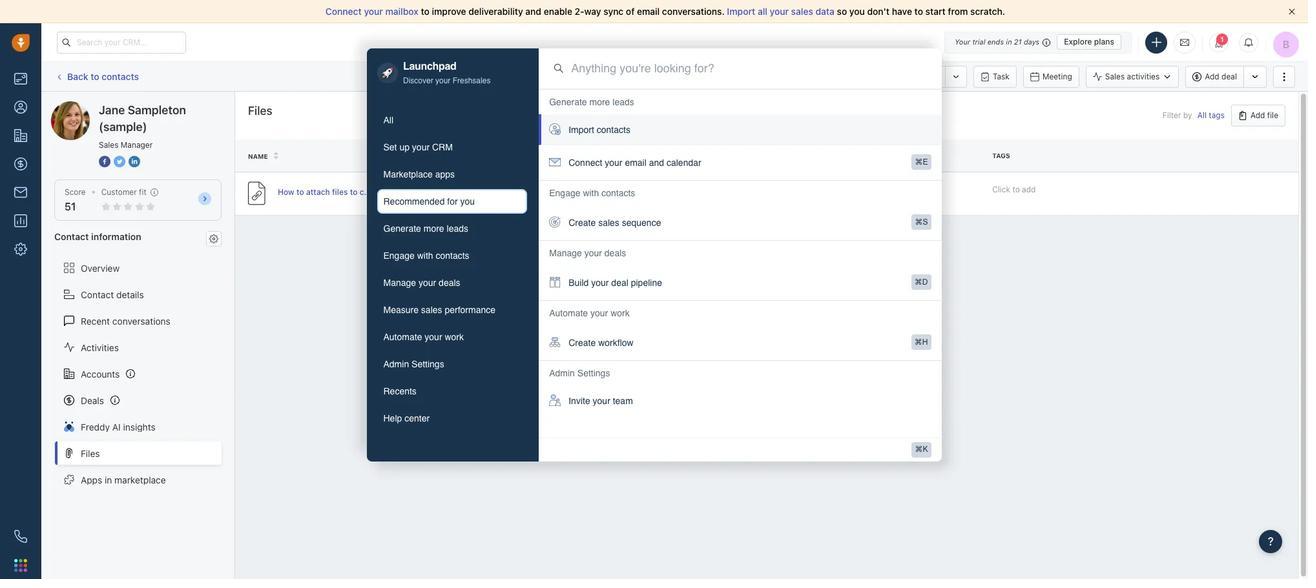 Task type: locate. For each thing, give the bounding box(es) containing it.
team
[[613, 396, 633, 406]]

0 horizontal spatial add
[[1205, 72, 1220, 81]]

⌘ for email
[[915, 157, 923, 166]]

1 vertical spatial sales
[[598, 218, 620, 228]]

import all your sales data link
[[727, 6, 837, 17]]

your up build
[[585, 248, 602, 258]]

1 horizontal spatial and
[[649, 157, 664, 168]]

your inside heading
[[591, 308, 608, 318]]

1 vertical spatial connect
[[569, 157, 603, 168]]

mng settings image
[[209, 234, 218, 243]]

import left all
[[727, 6, 756, 17]]

sales inside list of options list box
[[598, 218, 620, 228]]

1 vertical spatial create
[[569, 338, 596, 348]]

1 horizontal spatial sales
[[1106, 72, 1125, 81]]

1 horizontal spatial manage
[[549, 248, 582, 258]]

1 vertical spatial work
[[445, 332, 464, 342]]

task
[[993, 71, 1010, 81]]

sales for measure sales performance
[[421, 305, 442, 315]]

you
[[850, 6, 865, 17], [460, 196, 475, 207]]

file left type
[[674, 152, 688, 160]]

1 horizontal spatial with
[[583, 188, 599, 198]]

admin settings up recents
[[384, 359, 444, 370]]

deals up build your deal pipeline
[[605, 248, 626, 258]]

click left "add"
[[993, 184, 1011, 194]]

invite
[[569, 396, 590, 406]]

generate more leads button
[[377, 216, 527, 241]]

engage left klo
[[549, 188, 581, 198]]

available.
[[650, 71, 685, 81]]

admin up invite
[[549, 368, 575, 378]]

updates
[[618, 71, 648, 81]]

0 vertical spatial automate your work
[[549, 308, 630, 318]]

automate your work down measure sales performance
[[384, 332, 464, 342]]

insights
[[123, 422, 156, 433]]

1 file from the left
[[780, 152, 794, 160]]

0 horizontal spatial manage
[[384, 278, 416, 288]]

0 vertical spatial manage your deals
[[549, 248, 626, 258]]

0 vertical spatial files
[[248, 104, 273, 118]]

0 vertical spatial add
[[1205, 72, 1220, 81]]

1 vertical spatial automate
[[384, 332, 422, 342]]

to right files
[[350, 187, 358, 197]]

create for create sales sequence
[[569, 218, 596, 228]]

generate more leads heading
[[549, 95, 634, 108], [549, 95, 634, 108]]

and
[[526, 6, 542, 17], [649, 157, 664, 168]]

your left mailbox
[[364, 6, 383, 17]]

1 horizontal spatial settings
[[578, 368, 610, 378]]

admin settings up invite
[[549, 368, 610, 378]]

with up create sales sequence at the top of the page
[[583, 188, 599, 198]]

0 horizontal spatial sales
[[99, 140, 119, 150]]

engage with contacts
[[549, 188, 635, 198], [384, 251, 470, 261]]

sms
[[922, 71, 939, 81]]

1 vertical spatial and
[[649, 157, 664, 168]]

back to contacts
[[67, 71, 139, 82]]

deals down the engage with contacts button
[[439, 278, 460, 288]]

deal left 'pipeline'
[[612, 278, 629, 288]]

click inside "updates available. click to refresh." link
[[687, 71, 705, 81]]

engage inside button
[[384, 251, 415, 261]]

0 horizontal spatial deal
[[612, 278, 629, 288]]

1 vertical spatial click
[[993, 184, 1011, 194]]

size
[[796, 152, 811, 160]]

sales left "activities"
[[1106, 72, 1125, 81]]

add for add file
[[1251, 111, 1266, 120]]

1 horizontal spatial import
[[727, 6, 756, 17]]

settings down automate your work button
[[412, 359, 444, 370]]

jane
[[99, 103, 125, 117]]

days
[[1024, 37, 1040, 46]]

marketplace
[[114, 475, 166, 486]]

meeting
[[1043, 71, 1073, 81]]

with inside button
[[417, 251, 433, 261]]

klo
[[587, 189, 598, 198]]

file for file type
[[674, 152, 688, 160]]

1 vertical spatial import
[[569, 124, 594, 135]]

0 vertical spatial create
[[569, 218, 596, 228]]

0 vertical spatial work
[[611, 308, 630, 318]]

recommended for you button
[[377, 189, 527, 214]]

recents button
[[377, 379, 527, 404]]

contacts
[[102, 71, 139, 82], [597, 124, 631, 135], [602, 188, 635, 198], [436, 251, 470, 261]]

sales right measure
[[421, 305, 442, 315]]

manage up build
[[549, 248, 582, 258]]

0 horizontal spatial you
[[460, 196, 475, 207]]

connect your email and calendar
[[569, 157, 702, 168]]

all right the by
[[1198, 111, 1207, 120]]

1 vertical spatial sales
[[99, 140, 119, 150]]

1 horizontal spatial work
[[611, 308, 630, 318]]

0 horizontal spatial work
[[445, 332, 464, 342]]

0 vertical spatial deals
[[605, 248, 626, 258]]

deal
[[1222, 72, 1238, 81], [612, 278, 629, 288]]

1 horizontal spatial click
[[993, 184, 1011, 194]]

1 horizontal spatial manage your deals
[[549, 248, 626, 258]]

1 horizontal spatial sales
[[598, 218, 620, 228]]

connect up brad klo
[[569, 157, 603, 168]]

help center button
[[377, 406, 527, 431]]

email
[[637, 6, 660, 17], [625, 157, 647, 168]]

to left refresh. at the top right
[[707, 71, 714, 81]]

0 vertical spatial engage with contacts
[[549, 188, 635, 198]]

your right all
[[770, 6, 789, 17]]

create workflow
[[569, 338, 634, 348]]

your right up
[[412, 142, 430, 152]]

manage your deals up build
[[549, 248, 626, 258]]

0 horizontal spatial sales
[[421, 305, 442, 315]]

add deal button
[[1186, 66, 1244, 88]]

in left 21
[[1006, 37, 1012, 46]]

more inside list of options list box
[[590, 97, 610, 107]]

help
[[384, 413, 402, 424]]

automate down measure
[[384, 332, 422, 342]]

1 vertical spatial deals
[[439, 278, 460, 288]]

contact up recent
[[81, 289, 114, 300]]

all tags link
[[1198, 111, 1225, 120]]

connect inside list of options list box
[[569, 157, 603, 168]]

contact for contact details
[[81, 289, 114, 300]]

1 horizontal spatial files
[[248, 104, 273, 118]]

work up admin settings "button"
[[445, 332, 464, 342]]

admin settings inside "button"
[[384, 359, 444, 370]]

sales activities button
[[1086, 66, 1186, 88], [1086, 66, 1180, 88]]

to
[[421, 6, 430, 17], [915, 6, 923, 17], [91, 71, 99, 82], [707, 71, 714, 81], [1013, 184, 1020, 194], [297, 187, 304, 197], [350, 187, 358, 197]]

0 horizontal spatial import
[[569, 124, 594, 135]]

contacts right klo
[[602, 188, 635, 198]]

apps in marketplace
[[81, 475, 166, 486]]

1 vertical spatial contact
[[81, 289, 114, 300]]

leads inside list of options list box
[[613, 97, 634, 107]]

contact down 51 button
[[54, 232, 89, 243]]

0 horizontal spatial in
[[105, 475, 112, 486]]

twitter circled image
[[114, 155, 125, 169]]

engage with contacts up create sales sequence at the top of the page
[[549, 188, 635, 198]]

add file
[[1251, 111, 1279, 120]]

automate your work inside button
[[384, 332, 464, 342]]

1 vertical spatial automate your work
[[384, 332, 464, 342]]

email inside list of options list box
[[625, 157, 647, 168]]

⌘ e
[[915, 157, 928, 166]]

and inside list of options list box
[[649, 157, 664, 168]]

1 horizontal spatial you
[[850, 6, 865, 17]]

0 vertical spatial manage
[[549, 248, 582, 258]]

0 horizontal spatial deals
[[439, 278, 460, 288]]

1 vertical spatial you
[[460, 196, 475, 207]]

sales up facebook circled image
[[99, 140, 119, 150]]

leads inside button
[[447, 223, 469, 234]]

trial
[[973, 37, 986, 46]]

sales inside measure sales performance button
[[421, 305, 442, 315]]

0 vertical spatial and
[[526, 6, 542, 17]]

1 vertical spatial engage
[[384, 251, 415, 261]]

your down measure sales performance
[[425, 332, 442, 342]]

1 horizontal spatial admin
[[549, 368, 575, 378]]

freshsales
[[453, 76, 491, 85]]

you right for
[[460, 196, 475, 207]]

import up owner
[[569, 124, 594, 135]]

0 horizontal spatial with
[[417, 251, 433, 261]]

sampleton
[[128, 103, 186, 117]]

contact for contact information
[[54, 232, 89, 243]]

1 vertical spatial add
[[1251, 111, 1266, 120]]

1 horizontal spatial engage with contacts
[[549, 188, 635, 198]]

list of options list box
[[539, 89, 942, 417]]

0 horizontal spatial engage with contacts
[[384, 251, 470, 261]]

explore
[[1064, 37, 1093, 47]]

admin up recents
[[384, 359, 409, 370]]

and left 'calendar'
[[649, 157, 664, 168]]

manage
[[549, 248, 582, 258], [384, 278, 416, 288]]

2 vertical spatial sales
[[421, 305, 442, 315]]

all inside button
[[384, 115, 394, 125]]

1 horizontal spatial automate
[[549, 308, 588, 318]]

deal inside button
[[1222, 72, 1238, 81]]

work up workflow
[[611, 308, 630, 318]]

create for create workflow
[[569, 338, 596, 348]]

1 vertical spatial email
[[625, 157, 647, 168]]

1 vertical spatial deal
[[612, 278, 629, 288]]

accounts
[[81, 369, 120, 380]]

sales left data on the top right
[[791, 6, 814, 17]]

deals
[[605, 248, 626, 258], [439, 278, 460, 288]]

with down generate more leads button
[[417, 251, 433, 261]]

contacts up connect your email and calendar
[[597, 124, 631, 135]]

settings inside admin settings heading
[[578, 368, 610, 378]]

on
[[912, 152, 922, 160]]

tab list
[[377, 108, 527, 431]]

add inside button
[[1205, 72, 1220, 81]]

automate your work up create workflow
[[549, 308, 630, 318]]

files up apps
[[81, 448, 100, 459]]

in right apps
[[105, 475, 112, 486]]

0 vertical spatial you
[[850, 6, 865, 17]]

deal down 1 link
[[1222, 72, 1238, 81]]

manage up measure
[[384, 278, 416, 288]]

0 horizontal spatial engage
[[384, 251, 415, 261]]

generate
[[549, 97, 587, 107], [549, 97, 587, 107], [384, 223, 421, 234]]

0 horizontal spatial automate your work
[[384, 332, 464, 342]]

0 vertical spatial sales
[[791, 6, 814, 17]]

set
[[384, 142, 397, 152]]

create up admin settings heading
[[569, 338, 596, 348]]

1 vertical spatial manage
[[384, 278, 416, 288]]

0 vertical spatial connect
[[326, 6, 362, 17]]

automate down build
[[549, 308, 588, 318]]

all button
[[377, 108, 527, 132]]

to left "add"
[[1013, 184, 1020, 194]]

0 horizontal spatial admin
[[384, 359, 409, 370]]

updates available. click to refresh. link
[[599, 64, 751, 88]]

files up name
[[248, 104, 273, 118]]

connect left mailbox
[[326, 6, 362, 17]]

1 horizontal spatial connect
[[569, 157, 603, 168]]

facebook circled image
[[99, 155, 111, 169]]

engage with contacts down generate more leads button
[[384, 251, 470, 261]]

with inside heading
[[583, 188, 599, 198]]

to left start
[[915, 6, 923, 17]]

your inside 'button'
[[412, 142, 430, 152]]

create down brad klo
[[569, 218, 596, 228]]

click right available.
[[687, 71, 705, 81]]

1 horizontal spatial admin settings
[[549, 368, 610, 378]]

1 horizontal spatial deal
[[1222, 72, 1238, 81]]

0 horizontal spatial automate
[[384, 332, 422, 342]]

1 horizontal spatial in
[[1006, 37, 1012, 46]]

1 create from the top
[[569, 218, 596, 228]]

manage inside manage your deals heading
[[549, 248, 582, 258]]

email left 'calendar'
[[625, 157, 647, 168]]

1 vertical spatial in
[[105, 475, 112, 486]]

0 horizontal spatial manage your deals
[[384, 278, 460, 288]]

file for file size
[[780, 152, 794, 160]]

pipeline
[[631, 278, 662, 288]]

deals
[[81, 395, 104, 406]]

way
[[585, 6, 601, 17]]

1 vertical spatial manage your deals
[[384, 278, 460, 288]]

settings up invite your team
[[578, 368, 610, 378]]

automate your work
[[549, 308, 630, 318], [384, 332, 464, 342]]

0 vertical spatial with
[[583, 188, 599, 198]]

your up measure sales performance
[[419, 278, 436, 288]]

2 file from the left
[[674, 152, 688, 160]]

0 horizontal spatial admin settings
[[384, 359, 444, 370]]

have
[[892, 6, 912, 17]]

all
[[1198, 111, 1207, 120], [384, 115, 394, 125]]

add down 1 link
[[1205, 72, 1220, 81]]

1 horizontal spatial engage
[[549, 188, 581, 198]]

0 vertical spatial deal
[[1222, 72, 1238, 81]]

0 vertical spatial click
[[687, 71, 705, 81]]

0 horizontal spatial files
[[81, 448, 100, 459]]

and left enable
[[526, 6, 542, 17]]

2 create from the top
[[569, 338, 596, 348]]

file left size
[[780, 152, 794, 160]]

send email image
[[1181, 37, 1190, 48]]

contacts down generate more leads button
[[436, 251, 470, 261]]

0 horizontal spatial file
[[674, 152, 688, 160]]

1 vertical spatial engage with contacts
[[384, 251, 470, 261]]

your inside launchpad discover your freshsales
[[436, 76, 451, 85]]

file
[[780, 152, 794, 160], [674, 152, 688, 160]]

back
[[67, 71, 88, 82]]

freshworks switcher image
[[14, 559, 27, 572]]

0 vertical spatial automate
[[549, 308, 588, 318]]

settings
[[412, 359, 444, 370], [578, 368, 610, 378]]

0 vertical spatial contact
[[54, 232, 89, 243]]

0 horizontal spatial all
[[384, 115, 394, 125]]

filter
[[1163, 111, 1182, 120]]

all up set
[[384, 115, 394, 125]]

click to add
[[993, 184, 1036, 194]]

updates available. click to refresh.
[[618, 71, 745, 81]]

engage up measure
[[384, 251, 415, 261]]

import
[[727, 6, 756, 17], [569, 124, 594, 135]]

0 horizontal spatial and
[[526, 6, 542, 17]]

1 horizontal spatial automate your work
[[549, 308, 630, 318]]

0 vertical spatial engage
[[549, 188, 581, 198]]

0 vertical spatial sales
[[1106, 72, 1125, 81]]

1 horizontal spatial file
[[780, 152, 794, 160]]

connect
[[326, 6, 362, 17], [569, 157, 603, 168]]

generate inside button
[[384, 223, 421, 234]]

sales left sequence
[[598, 218, 620, 228]]

back to contacts link
[[54, 66, 140, 87]]

0 horizontal spatial settings
[[412, 359, 444, 370]]

0 horizontal spatial connect
[[326, 6, 362, 17]]

you right so
[[850, 6, 865, 17]]

how to attach files to contacts? link
[[278, 187, 396, 200]]

add left file
[[1251, 111, 1266, 120]]

1 vertical spatial with
[[417, 251, 433, 261]]

conversations.
[[662, 6, 725, 17]]

manage your deals up measure sales performance
[[384, 278, 460, 288]]

brad klo
[[567, 189, 598, 198]]

manage your deals inside button
[[384, 278, 460, 288]]

(sample)
[[99, 120, 147, 134]]

add inside button
[[1251, 111, 1266, 120]]

your up create workflow
[[591, 308, 608, 318]]

admin settings
[[384, 359, 444, 370], [549, 368, 610, 378]]

deal inside list of options list box
[[612, 278, 629, 288]]

⌘ s
[[915, 217, 928, 227]]

recommended for you
[[384, 196, 475, 207]]

51
[[65, 201, 76, 213]]

up
[[400, 142, 410, 152]]

your down launchpad on the top of page
[[436, 76, 451, 85]]

2-
[[575, 6, 585, 17]]

1 horizontal spatial deals
[[605, 248, 626, 258]]

contact
[[54, 232, 89, 243], [81, 289, 114, 300]]

mailbox
[[385, 6, 419, 17]]

recent
[[81, 316, 110, 327]]

file type
[[674, 152, 707, 160]]

0 horizontal spatial click
[[687, 71, 705, 81]]

1 horizontal spatial add
[[1251, 111, 1266, 120]]

email right of
[[637, 6, 660, 17]]



Task type: describe. For each thing, give the bounding box(es) containing it.
tab list containing all
[[377, 108, 527, 431]]

your right owner
[[605, 157, 623, 168]]

h
[[923, 338, 928, 347]]

manage your deals inside list of options list box
[[549, 248, 626, 258]]

phone image
[[14, 531, 27, 543]]

enable
[[544, 6, 573, 17]]

engage with contacts inside button
[[384, 251, 470, 261]]

engage with contacts button
[[377, 244, 527, 268]]

generate more leads inside button
[[384, 223, 469, 234]]

automate inside button
[[384, 332, 422, 342]]

⌘ for sequence
[[915, 217, 923, 227]]

k
[[923, 445, 928, 454]]

⌘ h
[[915, 338, 928, 347]]

work inside "automate your work" heading
[[611, 308, 630, 318]]

ai
[[112, 422, 121, 433]]

you inside button
[[460, 196, 475, 207]]

contacts inside button
[[436, 251, 470, 261]]

file
[[1268, 111, 1279, 120]]

connect for connect your mailbox to improve deliverability and enable 2-way sync of email conversations. import all your sales data so you don't have to start from scratch.
[[326, 6, 362, 17]]

all
[[758, 6, 768, 17]]

to right back on the top of the page
[[91, 71, 99, 82]]

linkedin circled image
[[129, 155, 140, 169]]

generate inside list of options list box
[[549, 97, 587, 107]]

name
[[248, 152, 268, 160]]

how to attach files to contacts?
[[278, 187, 396, 197]]

0 vertical spatial import
[[727, 6, 756, 17]]

set up your crm
[[384, 142, 453, 152]]

recent conversations
[[81, 316, 171, 327]]

from
[[948, 6, 968, 17]]

type
[[689, 152, 707, 160]]

recommended
[[384, 196, 445, 207]]

meeting button
[[1024, 66, 1080, 88]]

contacts?
[[360, 187, 396, 197]]

manage inside the 'manage your deals' button
[[384, 278, 416, 288]]

scratch.
[[971, 6, 1006, 17]]

admin settings inside list of options list box
[[549, 368, 610, 378]]

conversations
[[112, 316, 171, 327]]

filter by all tags
[[1163, 111, 1225, 120]]

sales for create sales sequence
[[598, 218, 620, 228]]

add for add deal
[[1205, 72, 1220, 81]]

marketplace apps
[[384, 169, 455, 180]]

engage with contacts heading
[[549, 186, 635, 199]]

deals inside button
[[439, 278, 460, 288]]

your
[[955, 37, 971, 46]]

activities
[[1127, 72, 1160, 81]]

manager
[[121, 140, 153, 150]]

files
[[332, 187, 348, 197]]

deliverability
[[469, 6, 523, 17]]

sales inside jane sampleton (sample) sales manager
[[99, 140, 119, 150]]

21
[[1014, 37, 1022, 46]]

recents
[[384, 386, 417, 397]]

file size
[[780, 152, 811, 160]]

don't
[[868, 6, 890, 17]]

generate more leads inside list of options list box
[[549, 97, 634, 107]]

performance
[[445, 305, 496, 315]]

score
[[65, 187, 86, 197]]

owner
[[567, 152, 593, 160]]

d
[[923, 278, 928, 287]]

admin settings heading
[[549, 367, 610, 380]]

more inside button
[[424, 223, 444, 234]]

deals inside heading
[[605, 248, 626, 258]]

automate your work inside list of options list box
[[549, 308, 630, 318]]

sync
[[604, 6, 624, 17]]

phone element
[[8, 524, 34, 550]]

add deal
[[1205, 72, 1238, 81]]

help center
[[384, 413, 430, 424]]

jane sampleton (sample) sales manager
[[99, 103, 186, 150]]

contact information
[[54, 232, 141, 243]]

engage with contacts inside list of options list box
[[549, 188, 635, 198]]

automate inside heading
[[549, 308, 588, 318]]

close image
[[1289, 8, 1296, 15]]

add
[[1022, 184, 1036, 194]]

0 vertical spatial email
[[637, 6, 660, 17]]

⌘ inside "press-command-k-to-open-and-close" element
[[915, 445, 923, 454]]

set up your crm button
[[377, 135, 527, 160]]

your right build
[[591, 278, 609, 288]]

1 vertical spatial files
[[81, 448, 100, 459]]

admin settings button
[[377, 352, 527, 377]]

⌘ d
[[915, 278, 928, 287]]

1 horizontal spatial all
[[1198, 111, 1207, 120]]

sales activities
[[1106, 72, 1160, 81]]

manage your deals button
[[377, 271, 527, 295]]

data
[[816, 6, 835, 17]]

task button
[[974, 66, 1017, 88]]

your trial ends in 21 days
[[955, 37, 1040, 46]]

crm
[[432, 142, 453, 152]]

sms button
[[903, 66, 945, 88]]

launchpad
[[403, 61, 457, 72]]

brad
[[567, 189, 584, 198]]

your left team
[[593, 396, 611, 406]]

2 horizontal spatial sales
[[791, 6, 814, 17]]

to right how
[[297, 187, 304, 197]]

attach
[[306, 187, 330, 197]]

Search your CRM... text field
[[57, 31, 186, 53]]

details
[[116, 289, 144, 300]]

measure sales performance button
[[377, 298, 527, 322]]

engage inside engage with contacts heading
[[549, 188, 581, 198]]

s
[[923, 217, 928, 227]]

e
[[923, 157, 928, 166]]

to right mailbox
[[421, 6, 430, 17]]

import contacts
[[569, 124, 631, 135]]

added
[[886, 152, 910, 160]]

admin inside "button"
[[384, 359, 409, 370]]

your inside heading
[[585, 248, 602, 258]]

add file button
[[1232, 105, 1286, 127]]

information
[[91, 232, 141, 243]]

invite your team
[[569, 396, 633, 406]]

improve
[[432, 6, 466, 17]]

51 button
[[65, 201, 76, 213]]

how
[[278, 187, 294, 197]]

connect for connect your email and calendar
[[569, 157, 603, 168]]

marketplace apps button
[[377, 162, 527, 187]]

press-command-k-to-open-and-close element
[[912, 442, 932, 458]]

contacts inside heading
[[602, 188, 635, 198]]

automate your work heading
[[549, 307, 630, 320]]

marketplace
[[384, 169, 433, 180]]

⌘ for deal
[[915, 278, 923, 287]]

manage your deals heading
[[549, 247, 626, 259]]

contacts down search your crm... text field
[[102, 71, 139, 82]]

connect your mailbox to improve deliverability and enable 2-way sync of email conversations. import all your sales data so you don't have to start from scratch.
[[326, 6, 1006, 17]]

overview
[[81, 263, 120, 274]]

calendar
[[667, 157, 702, 168]]

1 link
[[1210, 33, 1229, 52]]

work inside automate your work button
[[445, 332, 464, 342]]

start
[[926, 6, 946, 17]]

import inside list of options list box
[[569, 124, 594, 135]]

settings inside admin settings "button"
[[412, 359, 444, 370]]

launchpad discover your freshsales
[[403, 61, 491, 85]]

Anything you're looking for? field
[[571, 60, 926, 77]]

0 vertical spatial in
[[1006, 37, 1012, 46]]

contact details
[[81, 289, 144, 300]]

admin inside heading
[[549, 368, 575, 378]]



Task type: vqa. For each thing, say whether or not it's contained in the screenshot.


